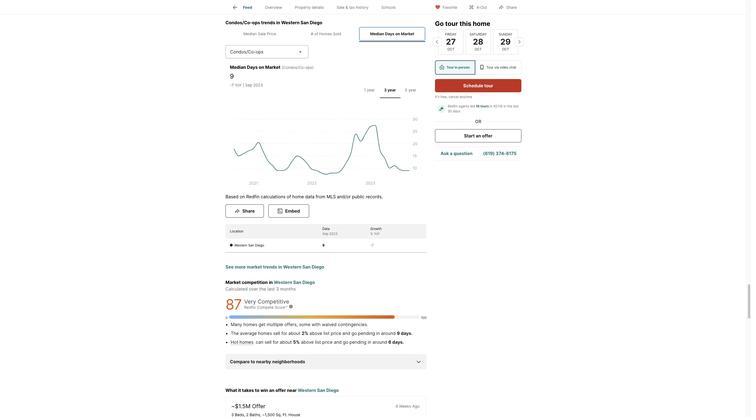 Task type: describe. For each thing, give the bounding box(es) containing it.
1 vertical spatial homes
[[258, 331, 272, 337]]

overview tab
[[259, 1, 289, 14]]

tour for go
[[445, 20, 458, 28]]

0 vertical spatial share
[[506, 5, 517, 10]]

waived
[[322, 322, 337, 328]]

redfin agents led 16 tours in 92116
[[448, 104, 503, 108]]

0 vertical spatial trends
[[261, 20, 275, 26]]

3 year tab
[[380, 83, 400, 97]]

374-
[[496, 151, 506, 157]]

year for 1 year
[[367, 88, 375, 93]]

public
[[352, 194, 365, 200]]

sq.
[[276, 413, 282, 418]]

30
[[448, 109, 452, 113]]

friday 27 oct
[[445, 32, 457, 51]]

or
[[475, 119, 481, 124]]

go tour this home
[[435, 20, 490, 28]]

in inside market competition in western san diego calculated over the last 3 months
[[269, 280, 273, 286]]

0 vertical spatial ~
[[231, 404, 235, 410]]

list box containing tour in person
[[435, 60, 521, 75]]

some
[[299, 322, 310, 328]]

median sale price
[[243, 32, 276, 36]]

3 year
[[384, 88, 396, 93]]

data
[[305, 194, 314, 200]]

condos/co- for condos/co-ops trends in western san diego
[[226, 20, 252, 26]]

2 vertical spatial 9
[[397, 331, 400, 337]]

16
[[476, 104, 480, 108]]

schedule tour button
[[435, 79, 521, 92]]

sell for can
[[265, 340, 272, 346]]

oct for 29
[[502, 47, 509, 51]]

2 , from the left
[[260, 413, 261, 418]]

- for -7
[[370, 244, 372, 248]]

multiple
[[267, 322, 283, 328]]

sold
[[333, 32, 341, 36]]

6
[[388, 340, 391, 346]]

-7 yoy | sep 2023
[[230, 83, 263, 88]]

compare to nearby neighborhoods
[[230, 360, 305, 365]]

1 vertical spatial offer
[[275, 388, 286, 394]]

it
[[238, 388, 241, 394]]

1 horizontal spatial share button
[[494, 1, 521, 13]]

to inside dropdown button
[[251, 360, 255, 365]]

tab list containing 1 year
[[358, 82, 422, 98]]

market competition in western san diego calculated over the last 3 months
[[226, 280, 315, 292]]

via
[[494, 65, 499, 70]]

0 vertical spatial sale
[[337, 5, 345, 10]]

redfin for compete
[[244, 306, 256, 310]]

house
[[289, 413, 300, 418]]

ops)
[[305, 65, 314, 70]]

1 vertical spatial trends
[[263, 265, 277, 270]]

embed button
[[268, 205, 309, 218]]

&
[[346, 5, 348, 10]]

5 year
[[405, 88, 416, 93]]

start an offer
[[464, 133, 492, 139]]

list for 2%
[[324, 331, 330, 337]]

slide 1 dot image
[[320, 5, 321, 6]]

x-out
[[477, 5, 487, 10]]

mls
[[327, 194, 336, 200]]

1
[[364, 88, 366, 93]]

2%
[[302, 331, 308, 337]]

a
[[450, 151, 452, 157]]

7 for -7
[[372, 244, 374, 248]]

yoy for yoy
[[235, 83, 242, 88]]

#
[[311, 32, 313, 36]]

embed
[[285, 209, 300, 214]]

see
[[226, 265, 234, 270]]

tab list containing feed
[[226, 0, 407, 14]]

$1.5m
[[235, 404, 251, 410]]

1 vertical spatial redfin
[[246, 194, 260, 200]]

what it takes to win an offer near western san diego
[[226, 388, 339, 394]]

0 horizontal spatial sale
[[258, 32, 266, 36]]

see more market trends in western san diego link
[[226, 264, 324, 280]]

0 vertical spatial sep
[[245, 83, 252, 88]]

western san diego link for what it takes to win an offer near
[[298, 388, 339, 394]]

many
[[231, 322, 242, 328]]

1 vertical spatial 9
[[322, 244, 325, 248]]

tab list containing median sale price
[[226, 26, 426, 42]]

# of homes sold
[[311, 32, 341, 36]]

27
[[446, 37, 456, 47]]

property details
[[295, 5, 324, 10]]

around for 9
[[381, 331, 396, 337]]

days for median days on market
[[385, 32, 394, 36]]

0 horizontal spatial of
[[287, 194, 291, 200]]

overview
[[265, 5, 282, 10]]

free,
[[441, 95, 448, 99]]

months
[[280, 287, 296, 292]]

western san diego link for market competition in
[[274, 280, 315, 286]]

3 for 3 year
[[384, 88, 387, 93]]

™
[[285, 306, 288, 310]]

in the last 30 days
[[448, 104, 520, 113]]

baths
[[250, 413, 260, 418]]

go for 9
[[352, 331, 357, 337]]

records.
[[366, 194, 383, 200]]

list for 5%
[[315, 340, 321, 346]]

very competitive
[[244, 299, 289, 305]]

1 horizontal spatial home
[[473, 20, 490, 28]]

oct for 28
[[475, 47, 482, 51]]

data
[[322, 227, 330, 231]]

san inside see more market trends in western san diego link
[[302, 265, 311, 270]]

above for 5%
[[301, 340, 314, 346]]

x-out button
[[464, 1, 492, 13]]

1 vertical spatial share button
[[226, 205, 264, 218]]

1 , from the left
[[244, 413, 245, 418]]

on for median days on market
[[395, 32, 400, 36]]

and for 2%
[[342, 331, 350, 337]]

for for homes
[[281, 331, 287, 337]]

start
[[464, 133, 475, 139]]

about for 5%
[[280, 340, 292, 346]]

sunday
[[499, 32, 512, 36]]

0 horizontal spatial share
[[242, 209, 255, 214]]

compete
[[257, 306, 274, 310]]

offers,
[[284, 322, 298, 328]]

agents
[[459, 104, 469, 108]]

3 beds , 2 baths , ~ 1,500 sq. ft. house
[[231, 413, 300, 418]]

of inside tab
[[314, 32, 318, 36]]

days. for hot homes can sell for about 5% above list price and go pending in around 6 days.
[[392, 340, 404, 346]]

price for 5%
[[322, 340, 333, 346]]

the inside in the last 30 days
[[507, 104, 512, 108]]

on for median days on market (condos/co-ops) 9
[[259, 65, 264, 70]]

last inside in the last 30 days
[[513, 104, 519, 108]]

3 inside market competition in western san diego calculated over the last 3 months
[[276, 287, 279, 292]]

condos/co-ops trends in western san diego
[[226, 20, 322, 26]]

tours
[[480, 104, 489, 108]]

median sale price tab
[[227, 27, 293, 41]]

schedule tour
[[463, 83, 493, 89]]

2023 inside data sep 2023
[[329, 232, 338, 236]]

tour for tour via video chat
[[487, 65, 494, 70]]

growth
[[370, 227, 382, 231]]

(619) 374-8175
[[483, 151, 517, 157]]

in inside option
[[455, 65, 458, 70]]

go
[[435, 20, 444, 28]]

many homes get multiple offers, some with waived contingencies.
[[231, 322, 368, 328]]

what
[[226, 388, 237, 394]]

anytime
[[460, 95, 472, 99]]

87
[[226, 296, 241, 314]]

more
[[235, 265, 246, 270]]

sunday 29 oct
[[499, 32, 512, 51]]

homes for get
[[243, 322, 257, 328]]

ask a question
[[441, 151, 473, 157]]

yoy for % yoy
[[374, 232, 380, 236]]

next image
[[515, 38, 524, 46]]

calculations
[[261, 194, 286, 200]]

sell for homes
[[273, 331, 280, 337]]

market for median days on market
[[401, 32, 414, 36]]

hot homes can sell for about 5% above list price and go pending in around 6 days.
[[231, 340, 404, 346]]

1 vertical spatial to
[[255, 388, 259, 394]]

ask
[[441, 151, 449, 157]]

pending for 6
[[350, 340, 366, 346]]



Task type: locate. For each thing, give the bounding box(es) containing it.
oct inside friday 27 oct
[[447, 47, 454, 51]]

yoy
[[235, 83, 242, 88], [374, 232, 380, 236]]

this
[[460, 20, 471, 28]]

price
[[267, 32, 276, 36]]

redfin down very
[[244, 306, 256, 310]]

price down the average homes sell for about 2% above list price and go pending in around 9 days. at bottom
[[322, 340, 333, 346]]

0 vertical spatial yoy
[[235, 83, 242, 88]]

2 horizontal spatial oct
[[502, 47, 509, 51]]

2 horizontal spatial 3
[[384, 88, 387, 93]]

0 vertical spatial 7
[[232, 83, 234, 88]]

yoy left |
[[235, 83, 242, 88]]

, down offer
[[260, 413, 261, 418]]

days down condos/co-ops
[[247, 65, 258, 70]]

0 vertical spatial tab list
[[226, 0, 407, 14]]

homes down get
[[258, 331, 272, 337]]

29
[[500, 37, 511, 47]]

0 horizontal spatial last
[[267, 287, 275, 292]]

an right win
[[269, 388, 274, 394]]

2 vertical spatial on
[[240, 194, 245, 200]]

sell down the multiple
[[273, 331, 280, 337]]

1 horizontal spatial tour
[[487, 65, 494, 70]]

tour for schedule
[[484, 83, 493, 89]]

7 for -7 yoy | sep 2023
[[232, 83, 234, 88]]

1 horizontal spatial 7
[[372, 244, 374, 248]]

0 vertical spatial market
[[401, 32, 414, 36]]

1 horizontal spatial ,
[[260, 413, 261, 418]]

of right #
[[314, 32, 318, 36]]

favorite button
[[430, 1, 462, 13]]

1 vertical spatial sale
[[258, 32, 266, 36]]

offer left the near
[[275, 388, 286, 394]]

1 horizontal spatial yoy
[[374, 232, 380, 236]]

redfin compete score ™
[[244, 306, 288, 310]]

sell right can
[[265, 340, 272, 346]]

market inside tab
[[401, 32, 414, 36]]

2 horizontal spatial year
[[408, 88, 416, 93]]

out
[[480, 5, 487, 10]]

1 tour from the left
[[447, 65, 454, 70]]

tour in person option
[[435, 60, 475, 75]]

1 horizontal spatial days
[[385, 32, 394, 36]]

pending
[[358, 331, 375, 337], [350, 340, 366, 346]]

ops
[[252, 20, 260, 26], [256, 49, 263, 55]]

1 horizontal spatial sell
[[273, 331, 280, 337]]

median for median days on market
[[370, 32, 384, 36]]

0 horizontal spatial sep
[[245, 83, 252, 88]]

the
[[231, 331, 239, 337]]

above down the 2%
[[301, 340, 314, 346]]

year right "1"
[[367, 88, 375, 93]]

ops for condos/co-ops trends in western san diego
[[252, 20, 260, 26]]

1 vertical spatial tab list
[[226, 26, 426, 42]]

0 vertical spatial about
[[288, 331, 301, 337]]

0 horizontal spatial 2023
[[253, 83, 263, 88]]

0 horizontal spatial for
[[273, 340, 279, 346]]

redfin for agents
[[448, 104, 458, 108]]

neighborhoods
[[272, 360, 305, 365]]

it's free, cancel anytime
[[435, 95, 472, 99]]

100
[[421, 316, 427, 320]]

trends up "price"
[[261, 20, 275, 26]]

3 right the 1 year
[[384, 88, 387, 93]]

1 horizontal spatial oct
[[475, 47, 482, 51]]

oct for 27
[[447, 47, 454, 51]]

0 vertical spatial sell
[[273, 331, 280, 337]]

0 horizontal spatial share button
[[226, 205, 264, 218]]

redfin left calculations
[[246, 194, 260, 200]]

list
[[324, 331, 330, 337], [315, 340, 321, 346]]

0 vertical spatial homes
[[243, 322, 257, 328]]

above down with
[[310, 331, 322, 337]]

1 vertical spatial 7
[[372, 244, 374, 248]]

in inside in the last 30 days
[[504, 104, 506, 108]]

for for can
[[273, 340, 279, 346]]

tour left person
[[447, 65, 454, 70]]

win
[[260, 388, 268, 394]]

3 for 3 beds , 2 baths , ~ 1,500 sq. ft. house
[[231, 413, 234, 418]]

1 vertical spatial 2023
[[329, 232, 338, 236]]

sale left &
[[337, 5, 345, 10]]

2023 down data
[[329, 232, 338, 236]]

redfin
[[448, 104, 458, 108], [246, 194, 260, 200], [244, 306, 256, 310]]

western san diego link right the near
[[298, 388, 339, 394]]

2 vertical spatial market
[[226, 280, 241, 286]]

2 tour from the left
[[487, 65, 494, 70]]

schools tab
[[375, 1, 402, 14]]

condos/co- down feed 'link'
[[226, 20, 252, 26]]

of up embed button
[[287, 194, 291, 200]]

tour left via
[[487, 65, 494, 70]]

last up competitive
[[267, 287, 275, 292]]

0 horizontal spatial oct
[[447, 47, 454, 51]]

sep right |
[[245, 83, 252, 88]]

tour inside button
[[484, 83, 493, 89]]

yoy inside growth % yoy
[[374, 232, 380, 236]]

western inside market competition in western san diego calculated over the last 3 months
[[274, 280, 292, 286]]

saturday
[[470, 32, 487, 36]]

tour
[[447, 65, 454, 70], [487, 65, 494, 70]]

see more market trends in western san diego
[[226, 265, 324, 270]]

1 vertical spatial last
[[267, 287, 275, 292]]

about left 5% at left bottom
[[280, 340, 292, 346]]

0 horizontal spatial ,
[[244, 413, 245, 418]]

about for 2%
[[288, 331, 301, 337]]

calculated
[[226, 287, 248, 292]]

and down contingencies.
[[342, 331, 350, 337]]

san inside market competition in western san diego calculated over the last 3 months
[[293, 280, 301, 286]]

pending for 9
[[358, 331, 375, 337]]

last inside market competition in western san diego calculated over the last 3 months
[[267, 287, 275, 292]]

last right 92116
[[513, 104, 519, 108]]

and for 5%
[[334, 340, 342, 346]]

1,500
[[265, 413, 275, 418]]

homes
[[319, 32, 332, 36]]

0 vertical spatial pending
[[358, 331, 375, 337]]

0 vertical spatial 2023
[[253, 83, 263, 88]]

video
[[500, 65, 508, 70]]

median days on market tab
[[359, 27, 425, 41]]

median days on market (condos/co-ops) 9
[[230, 65, 314, 80]]

1 vertical spatial an
[[269, 388, 274, 394]]

median for median sale price
[[243, 32, 257, 36]]

contingencies.
[[338, 322, 368, 328]]

0 horizontal spatial -
[[230, 83, 232, 88]]

history
[[356, 5, 369, 10]]

days. for the average homes sell for about 2% above list price and go pending in around 9 days.
[[401, 331, 413, 337]]

competitive
[[258, 299, 289, 305]]

0 vertical spatial days
[[385, 32, 394, 36]]

3 left months
[[276, 287, 279, 292]]

average
[[240, 331, 257, 337]]

1 horizontal spatial 2023
[[329, 232, 338, 236]]

for down "offers,"
[[281, 331, 287, 337]]

0 vertical spatial tour
[[445, 20, 458, 28]]

median for median days on market (condos/co-ops) 9
[[230, 65, 246, 70]]

days inside median days on market (condos/co-ops) 9
[[247, 65, 258, 70]]

homes
[[243, 322, 257, 328], [258, 331, 272, 337], [240, 340, 253, 346]]

the right 92116
[[507, 104, 512, 108]]

year for 3 year
[[388, 88, 396, 93]]

question
[[454, 151, 473, 157]]

year left 5
[[388, 88, 396, 93]]

diego inside market competition in western san diego calculated over the last 3 months
[[302, 280, 315, 286]]

on inside median days on market (condos/co-ops) 9
[[259, 65, 264, 70]]

sep inside data sep 2023
[[322, 232, 328, 236]]

2 vertical spatial homes
[[240, 340, 253, 346]]

1 horizontal spatial the
[[507, 104, 512, 108]]

1 vertical spatial yoy
[[374, 232, 380, 236]]

redfin up 30 on the top right of the page
[[448, 104, 458, 108]]

for right can
[[273, 340, 279, 346]]

median days on market
[[370, 32, 414, 36]]

1 vertical spatial and
[[334, 340, 342, 346]]

based on redfin calculations of home data from mls and/or public records.
[[226, 194, 383, 200]]

list box
[[435, 60, 521, 75]]

offer right start
[[482, 133, 492, 139]]

year right 5
[[408, 88, 416, 93]]

around left 6
[[373, 340, 387, 346]]

~ right 'baths'
[[262, 413, 265, 418]]

days inside tab
[[385, 32, 394, 36]]

1 horizontal spatial market
[[265, 65, 280, 70]]

days down schools tab
[[385, 32, 394, 36]]

about up 5% at left bottom
[[288, 331, 301, 337]]

1 horizontal spatial list
[[324, 331, 330, 337]]

3 year from the left
[[408, 88, 416, 93]]

hot homes link
[[231, 340, 253, 346]]

2023 right |
[[253, 83, 263, 88]]

1 horizontal spatial sale
[[337, 5, 345, 10]]

home up "saturday"
[[473, 20, 490, 28]]

property
[[295, 5, 311, 10]]

get
[[259, 322, 265, 328]]

oct down 28
[[475, 47, 482, 51]]

3
[[384, 88, 387, 93], [276, 287, 279, 292], [231, 413, 234, 418]]

2 oct from the left
[[475, 47, 482, 51]]

days
[[453, 109, 460, 113]]

on inside tab
[[395, 32, 400, 36]]

around
[[381, 331, 396, 337], [373, 340, 387, 346]]

price down the waived
[[331, 331, 341, 337]]

1 horizontal spatial offer
[[482, 133, 492, 139]]

sale & tax history
[[337, 5, 369, 10]]

and
[[342, 331, 350, 337], [334, 340, 342, 346]]

based
[[226, 194, 239, 200]]

market inside market competition in western san diego calculated over the last 3 months
[[226, 280, 241, 286]]

the inside market competition in western san diego calculated over the last 3 months
[[259, 287, 266, 292]]

1 vertical spatial ops
[[256, 49, 263, 55]]

5
[[405, 88, 407, 93]]

1 vertical spatial go
[[343, 340, 348, 346]]

0 vertical spatial to
[[251, 360, 255, 365]]

condos/co-ops
[[230, 49, 263, 55]]

western san diego link up months
[[274, 280, 315, 286]]

tour right schedule
[[484, 83, 493, 89]]

around for 6
[[373, 340, 387, 346]]

tour for tour in person
[[447, 65, 454, 70]]

4
[[396, 405, 398, 409]]

0 horizontal spatial market
[[226, 280, 241, 286]]

(condos/co-
[[282, 65, 305, 70]]

1 vertical spatial of
[[287, 194, 291, 200]]

homes for can
[[240, 340, 253, 346]]

trends right market
[[263, 265, 277, 270]]

0 vertical spatial the
[[507, 104, 512, 108]]

tab list
[[226, 0, 407, 14], [226, 26, 426, 42], [358, 82, 422, 98]]

1 vertical spatial about
[[280, 340, 292, 346]]

0 vertical spatial redfin
[[448, 104, 458, 108]]

data sep 2023
[[322, 227, 338, 236]]

cancel
[[449, 95, 459, 99]]

2 year from the left
[[388, 88, 396, 93]]

1 vertical spatial 3
[[276, 287, 279, 292]]

tour
[[445, 20, 458, 28], [484, 83, 493, 89]]

tour via video chat option
[[475, 60, 521, 75]]

to left win
[[255, 388, 259, 394]]

1 vertical spatial -
[[370, 244, 372, 248]]

1 vertical spatial ~
[[262, 413, 265, 418]]

1 vertical spatial share
[[242, 209, 255, 214]]

# of homes sold tab
[[293, 27, 359, 41]]

median inside tab
[[370, 32, 384, 36]]

offer inside start an offer button
[[482, 133, 492, 139]]

on
[[395, 32, 400, 36], [259, 65, 264, 70], [240, 194, 245, 200]]

growth % yoy
[[370, 227, 382, 236]]

of
[[314, 32, 318, 36], [287, 194, 291, 200]]

7 left |
[[232, 83, 234, 88]]

1 year tab
[[359, 83, 380, 97]]

0 horizontal spatial on
[[240, 194, 245, 200]]

1 horizontal spatial share
[[506, 5, 517, 10]]

1 horizontal spatial and
[[342, 331, 350, 337]]

year
[[367, 88, 375, 93], [388, 88, 396, 93], [408, 88, 416, 93]]

score
[[275, 306, 285, 310]]

yoy down the "growth"
[[374, 232, 380, 236]]

0 horizontal spatial 9
[[230, 73, 234, 80]]

0 horizontal spatial home
[[292, 194, 304, 200]]

1 horizontal spatial tour
[[484, 83, 493, 89]]

3 oct from the left
[[502, 47, 509, 51]]

0 vertical spatial list
[[324, 331, 330, 337]]

1 vertical spatial above
[[301, 340, 314, 346]]

near
[[287, 388, 297, 394]]

share button down based
[[226, 205, 264, 218]]

1 horizontal spatial an
[[476, 133, 481, 139]]

diego
[[310, 20, 322, 26], [255, 244, 264, 248], [312, 265, 324, 270], [302, 280, 315, 286], [326, 388, 339, 394]]

0 vertical spatial offer
[[482, 133, 492, 139]]

tour in person
[[447, 65, 470, 70]]

5 year tab
[[400, 83, 421, 97]]

list down the waived
[[324, 331, 330, 337]]

saturday 28 oct
[[470, 32, 487, 51]]

3 inside tab
[[384, 88, 387, 93]]

0 vertical spatial 3
[[384, 88, 387, 93]]

~ up beds
[[231, 404, 235, 410]]

with
[[312, 322, 321, 328]]

8175
[[506, 151, 517, 157]]

san
[[301, 20, 309, 26], [248, 244, 254, 248], [302, 265, 311, 270], [293, 280, 301, 286], [317, 388, 325, 394]]

, left 2
[[244, 413, 245, 418]]

and down the average homes sell for about 2% above list price and go pending in around 9 days. at bottom
[[334, 340, 342, 346]]

1 horizontal spatial -
[[370, 244, 372, 248]]

and/or
[[337, 194, 351, 200]]

location
[[230, 230, 243, 234]]

1 horizontal spatial on
[[259, 65, 264, 70]]

person
[[458, 65, 470, 70]]

sale & tax history tab
[[330, 1, 375, 14]]

tour via video chat
[[487, 65, 516, 70]]

1 vertical spatial sep
[[322, 232, 328, 236]]

the right "over"
[[259, 287, 266, 292]]

ops up median sale price
[[252, 20, 260, 26]]

homes up average
[[243, 322, 257, 328]]

0 vertical spatial last
[[513, 104, 519, 108]]

92116
[[493, 104, 503, 108]]

market inside median days on market (condos/co-ops) 9
[[265, 65, 280, 70]]

1 vertical spatial condos/co-
[[230, 49, 256, 55]]

1 vertical spatial days
[[247, 65, 258, 70]]

- down %
[[370, 244, 372, 248]]

ops for condos/co-ops
[[256, 49, 263, 55]]

schedule
[[463, 83, 483, 89]]

sale left "price"
[[258, 32, 266, 36]]

homes down average
[[240, 340, 253, 346]]

0 horizontal spatial 3
[[231, 413, 234, 418]]

oct down the 27
[[447, 47, 454, 51]]

0 vertical spatial an
[[476, 133, 481, 139]]

0 horizontal spatial list
[[315, 340, 321, 346]]

1 vertical spatial western san diego link
[[298, 388, 339, 394]]

to left nearby at bottom left
[[251, 360, 255, 365]]

1 vertical spatial market
[[265, 65, 280, 70]]

home left data at the top of page
[[292, 194, 304, 200]]

sep down data
[[322, 232, 328, 236]]

condos/co- down median sale price tab
[[230, 49, 256, 55]]

9 inside median days on market (condos/co-ops) 9
[[230, 73, 234, 80]]

about
[[288, 331, 301, 337], [280, 340, 292, 346]]

3 left beds
[[231, 413, 234, 418]]

1 year from the left
[[367, 88, 375, 93]]

price for 2%
[[331, 331, 341, 337]]

1 oct from the left
[[447, 47, 454, 51]]

0 horizontal spatial offer
[[275, 388, 286, 394]]

year for 5 year
[[408, 88, 416, 93]]

0 horizontal spatial an
[[269, 388, 274, 394]]

1 horizontal spatial ~
[[262, 413, 265, 418]]

median inside median days on market (condos/co-ops) 9
[[230, 65, 246, 70]]

beds
[[235, 413, 244, 418]]

trends
[[261, 20, 275, 26], [263, 265, 277, 270]]

nearby
[[256, 360, 271, 365]]

oct inside sunday 29 oct
[[502, 47, 509, 51]]

5%
[[293, 340, 300, 346]]

condos/co- for condos/co-ops
[[230, 49, 256, 55]]

oct inside the saturday 28 oct
[[475, 47, 482, 51]]

0 horizontal spatial sell
[[265, 340, 272, 346]]

ops down median sale price tab
[[256, 49, 263, 55]]

1 horizontal spatial go
[[352, 331, 357, 337]]

around up 6
[[381, 331, 396, 337]]

market for median days on market (condos/co-ops) 9
[[265, 65, 280, 70]]

previous image
[[433, 38, 442, 46]]

0 vertical spatial of
[[314, 32, 318, 36]]

an right start
[[476, 133, 481, 139]]

year inside "tab"
[[367, 88, 375, 93]]

2 vertical spatial 3
[[231, 413, 234, 418]]

oct down 29
[[502, 47, 509, 51]]

median inside tab
[[243, 32, 257, 36]]

an inside button
[[476, 133, 481, 139]]

0
[[226, 316, 228, 320]]

,
[[244, 413, 245, 418], [260, 413, 261, 418]]

list down the average homes sell for about 2% above list price and go pending in around 9 days. at bottom
[[315, 340, 321, 346]]

tour up friday
[[445, 20, 458, 28]]

- for -7 yoy | sep 2023
[[230, 83, 232, 88]]

go for 6
[[343, 340, 348, 346]]

0 horizontal spatial and
[[334, 340, 342, 346]]

1 vertical spatial list
[[315, 340, 321, 346]]

None button
[[438, 29, 463, 55], [466, 29, 491, 55], [493, 29, 518, 55], [438, 29, 463, 55], [466, 29, 491, 55], [493, 29, 518, 55]]

-7
[[370, 244, 374, 248]]

property details tab
[[289, 1, 330, 14]]

chat
[[509, 65, 516, 70]]

- left |
[[230, 83, 232, 88]]

7 down %
[[372, 244, 374, 248]]

1 horizontal spatial last
[[513, 104, 519, 108]]

share button right out in the right of the page
[[494, 1, 521, 13]]

0 vertical spatial price
[[331, 331, 341, 337]]

western san diego
[[234, 244, 264, 248]]

days for median days on market (condos/co-ops) 9
[[247, 65, 258, 70]]

above for 2%
[[310, 331, 322, 337]]

9
[[230, 73, 234, 80], [322, 244, 325, 248], [397, 331, 400, 337]]

0 horizontal spatial tour
[[445, 20, 458, 28]]

sell
[[273, 331, 280, 337], [265, 340, 272, 346]]



Task type: vqa. For each thing, say whether or not it's contained in the screenshot.
"El"
no



